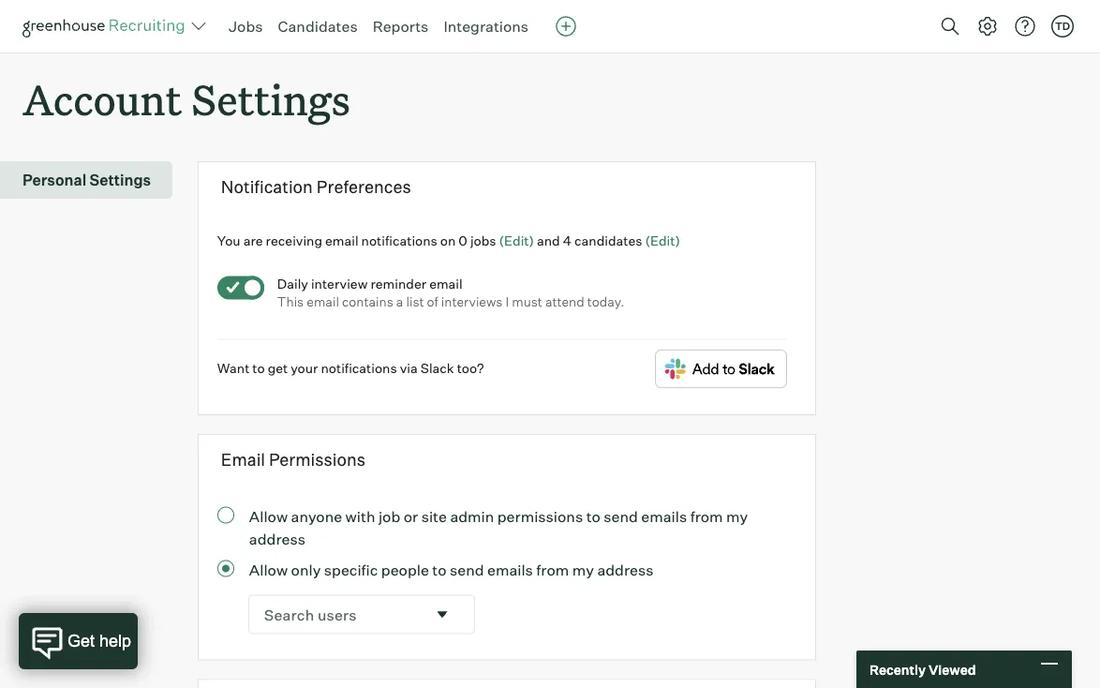 Task type: locate. For each thing, give the bounding box(es) containing it.
0 horizontal spatial (edit)
[[499, 232, 534, 249]]

send up toggle flyout image
[[450, 560, 484, 579]]

0 vertical spatial notifications
[[361, 232, 438, 249]]

0 vertical spatial emails
[[642, 507, 687, 525]]

to left get
[[252, 359, 265, 376]]

account
[[22, 71, 182, 127]]

permissions
[[498, 507, 583, 525]]

preferences
[[317, 176, 411, 197]]

to right people
[[432, 560, 447, 579]]

0 horizontal spatial (edit) link
[[499, 232, 534, 249]]

interviews
[[441, 293, 503, 310]]

allow for allow anyone with job or site admin permissions to send emails from my address
[[249, 507, 288, 525]]

(edit) link right the candidates
[[645, 232, 680, 249]]

to inside the allow anyone with job or site admin permissions to send emails from my address
[[586, 507, 601, 525]]

send
[[604, 507, 638, 525], [450, 560, 484, 579]]

allow left anyone
[[249, 507, 288, 525]]

1 vertical spatial notifications
[[321, 359, 397, 376]]

0 vertical spatial allow
[[249, 507, 288, 525]]

settings
[[191, 71, 350, 127], [90, 171, 151, 190]]

settings for account settings
[[191, 71, 350, 127]]

settings inside personal settings link
[[90, 171, 151, 190]]

want to get your notifications via slack too?
[[217, 359, 484, 376]]

0 vertical spatial send
[[604, 507, 638, 525]]

1 vertical spatial address
[[598, 560, 654, 579]]

email
[[325, 232, 359, 249], [429, 275, 463, 291], [307, 293, 339, 310]]

1 horizontal spatial address
[[598, 560, 654, 579]]

notification preferences
[[221, 176, 411, 197]]

(edit) link
[[499, 232, 534, 249], [645, 232, 680, 249]]

notifications left via
[[321, 359, 397, 376]]

0 vertical spatial from
[[691, 507, 723, 525]]

0 horizontal spatial settings
[[90, 171, 151, 190]]

personal settings
[[22, 171, 151, 190]]

emails
[[642, 507, 687, 525], [487, 560, 533, 579]]

get
[[268, 359, 288, 376]]

people
[[381, 560, 429, 579]]

1 vertical spatial my
[[573, 560, 594, 579]]

0 horizontal spatial my
[[573, 560, 594, 579]]

from
[[691, 507, 723, 525], [537, 560, 569, 579]]

candidates link
[[278, 17, 358, 36]]

1 horizontal spatial (edit) link
[[645, 232, 680, 249]]

1 vertical spatial from
[[537, 560, 569, 579]]

1 vertical spatial to
[[586, 507, 601, 525]]

0 vertical spatial email
[[325, 232, 359, 249]]

1 vertical spatial settings
[[90, 171, 151, 190]]

email
[[221, 449, 265, 470]]

(edit) left and
[[499, 232, 534, 249]]

None field
[[249, 596, 474, 633]]

0 vertical spatial address
[[249, 529, 306, 548]]

email up interview
[[325, 232, 359, 249]]

1 allow from the top
[[249, 507, 288, 525]]

1 horizontal spatial send
[[604, 507, 638, 525]]

2 (edit) from the left
[[645, 232, 680, 249]]

to right permissions
[[586, 507, 601, 525]]

settings right 'personal'
[[90, 171, 151, 190]]

via
[[400, 359, 418, 376]]

recently
[[870, 661, 926, 678]]

0 vertical spatial my
[[727, 507, 748, 525]]

candidates
[[278, 17, 358, 36]]

0 horizontal spatial send
[[450, 560, 484, 579]]

1 vertical spatial email
[[429, 275, 463, 291]]

0 vertical spatial settings
[[191, 71, 350, 127]]

notifications up reminder
[[361, 232, 438, 249]]

are
[[243, 232, 263, 249]]

address
[[249, 529, 306, 548], [598, 560, 654, 579]]

btn-add-to-slack link
[[655, 349, 787, 392]]

search image
[[939, 15, 962, 37]]

(edit) right the candidates
[[645, 232, 680, 249]]

1 vertical spatial allow
[[249, 560, 288, 579]]

settings down jobs
[[191, 71, 350, 127]]

td button
[[1048, 11, 1078, 41]]

1 horizontal spatial emails
[[642, 507, 687, 525]]

site
[[422, 507, 447, 525]]

allow
[[249, 507, 288, 525], [249, 560, 288, 579]]

my inside the allow anyone with job or site admin permissions to send emails from my address
[[727, 507, 748, 525]]

send right permissions
[[604, 507, 638, 525]]

td
[[1055, 20, 1071, 32]]

(edit) link left and
[[499, 232, 534, 249]]

email up of
[[429, 275, 463, 291]]

1 horizontal spatial to
[[432, 560, 447, 579]]

notification
[[221, 176, 313, 197]]

1 horizontal spatial (edit)
[[645, 232, 680, 249]]

allow inside the allow anyone with job or site admin permissions to send emails from my address
[[249, 507, 288, 525]]

my
[[727, 507, 748, 525], [573, 560, 594, 579]]

a
[[396, 293, 403, 310]]

i
[[506, 293, 509, 310]]

btn add to slack image
[[655, 349, 787, 389]]

to
[[252, 359, 265, 376], [586, 507, 601, 525], [432, 560, 447, 579]]

1 horizontal spatial my
[[727, 507, 748, 525]]

personal
[[22, 171, 86, 190]]

(edit)
[[499, 232, 534, 249], [645, 232, 680, 249]]

1 horizontal spatial from
[[691, 507, 723, 525]]

contains
[[342, 293, 394, 310]]

notifications
[[361, 232, 438, 249], [321, 359, 397, 376]]

configure image
[[977, 15, 999, 37]]

1 vertical spatial emails
[[487, 560, 533, 579]]

1 vertical spatial send
[[450, 560, 484, 579]]

2 allow from the top
[[249, 560, 288, 579]]

1 horizontal spatial settings
[[191, 71, 350, 127]]

account settings
[[22, 71, 350, 127]]

on
[[440, 232, 456, 249]]

allow only specific people to send emails from my address
[[249, 560, 654, 579]]

you
[[217, 232, 241, 249]]

email down interview
[[307, 293, 339, 310]]

0 horizontal spatial address
[[249, 529, 306, 548]]

reports
[[373, 17, 429, 36]]

allow for allow only specific people to send emails from my address
[[249, 560, 288, 579]]

allow left only
[[249, 560, 288, 579]]

greenhouse recruiting image
[[22, 15, 191, 37]]

2 horizontal spatial to
[[586, 507, 601, 525]]

0 horizontal spatial to
[[252, 359, 265, 376]]

this
[[277, 293, 304, 310]]

integrations link
[[444, 17, 529, 36]]

allow anyone with job or site admin permissions to send emails from my address
[[249, 507, 748, 548]]

2 vertical spatial email
[[307, 293, 339, 310]]



Task type: describe. For each thing, give the bounding box(es) containing it.
job
[[379, 507, 401, 525]]

with
[[346, 507, 375, 525]]

from inside the allow anyone with job or site admin permissions to send emails from my address
[[691, 507, 723, 525]]

your
[[291, 359, 318, 376]]

daily
[[277, 275, 308, 291]]

admin
[[450, 507, 494, 525]]

reminder
[[371, 275, 427, 291]]

Search users text field
[[249, 596, 425, 633]]

want
[[217, 359, 250, 376]]

recently viewed
[[870, 661, 976, 678]]

today.
[[588, 293, 625, 310]]

viewed
[[929, 661, 976, 678]]

too?
[[457, 359, 484, 376]]

notifications for via
[[321, 359, 397, 376]]

must
[[512, 293, 543, 310]]

reports link
[[373, 17, 429, 36]]

candidates
[[575, 232, 643, 249]]

1 (edit) link from the left
[[499, 232, 534, 249]]

notifications for on
[[361, 232, 438, 249]]

list
[[406, 293, 424, 310]]

2 (edit) link from the left
[[645, 232, 680, 249]]

2 vertical spatial to
[[432, 560, 447, 579]]

checkmark image
[[226, 281, 240, 294]]

attend
[[545, 293, 585, 310]]

personal settings link
[[22, 169, 165, 191]]

0 horizontal spatial emails
[[487, 560, 533, 579]]

0 vertical spatial to
[[252, 359, 265, 376]]

jobs
[[470, 232, 496, 249]]

1 (edit) from the left
[[499, 232, 534, 249]]

you are receiving email notifications on 0 jobs (edit) and 4 candidates (edit)
[[217, 232, 680, 249]]

anyone
[[291, 507, 342, 525]]

integrations
[[444, 17, 529, 36]]

4
[[563, 232, 572, 249]]

emails inside the allow anyone with job or site admin permissions to send emails from my address
[[642, 507, 687, 525]]

jobs link
[[229, 17, 263, 36]]

0 horizontal spatial from
[[537, 560, 569, 579]]

send inside the allow anyone with job or site admin permissions to send emails from my address
[[604, 507, 638, 525]]

or
[[404, 507, 418, 525]]

settings for personal settings
[[90, 171, 151, 190]]

td button
[[1052, 15, 1074, 37]]

and
[[537, 232, 560, 249]]

0
[[459, 232, 468, 249]]

toggle flyout image
[[433, 605, 452, 624]]

receiving
[[266, 232, 322, 249]]

email for reminder
[[429, 275, 463, 291]]

slack
[[421, 359, 454, 376]]

daily interview reminder email this email contains a list of interviews i must attend today.
[[277, 275, 625, 310]]

of
[[427, 293, 438, 310]]

address inside the allow anyone with job or site admin permissions to send emails from my address
[[249, 529, 306, 548]]

jobs
[[229, 17, 263, 36]]

email for receiving
[[325, 232, 359, 249]]

interview
[[311, 275, 368, 291]]

permissions
[[269, 449, 366, 470]]

email permissions
[[221, 449, 366, 470]]

specific
[[324, 560, 378, 579]]

only
[[291, 560, 321, 579]]



Task type: vqa. For each thing, say whether or not it's contained in the screenshot.
Education
no



